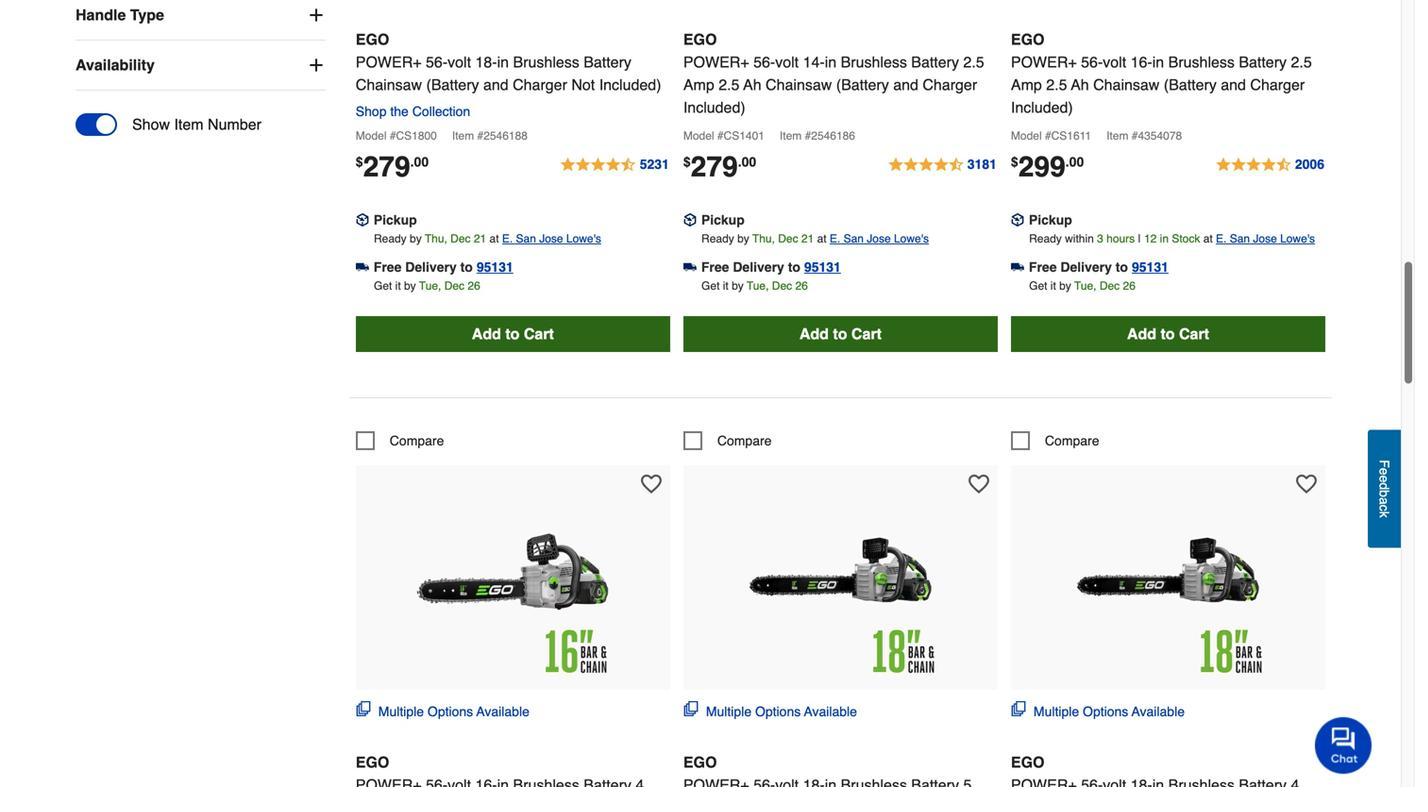 Task type: describe. For each thing, give the bounding box(es) containing it.
2 heart outline image from the left
[[969, 474, 990, 495]]

model # cs1611
[[1012, 129, 1092, 143]]

5013197223 element
[[356, 432, 444, 450]]

free for ready by thu, dec 21 at e. san jose lowe's's pickup icon
[[702, 260, 730, 275]]

3 at from the left
[[1204, 232, 1214, 245]]

ah for 16-
[[1072, 76, 1090, 93]]

f e e d b a c k
[[1378, 460, 1393, 518]]

k
[[1378, 512, 1393, 518]]

amp for ego power+ 56-volt 14-in brushless battery 2.5 amp 2.5 ah chainsaw (battery and charger included)
[[684, 76, 715, 93]]

brushless for 16-
[[1169, 53, 1235, 71]]

item #2546188
[[452, 129, 528, 143]]

options for 3rd multiple options available "link" from right
[[428, 705, 473, 720]]

cart for 2nd add to cart button from the right
[[852, 325, 882, 343]]

2 lowe's from the left
[[894, 232, 929, 245]]

#2546188
[[478, 129, 528, 143]]

volt for 16-
[[1104, 53, 1127, 71]]

2 ready by thu, dec 21 at e. san jose lowe's from the left
[[702, 232, 929, 245]]

ego power+ 56-volt 16-in brushless battery 2.5 amp 2.5 ah chainsaw (battery and charger included)
[[1012, 31, 1313, 116]]

free delivery to 95131 for pickup image 95131 button
[[374, 260, 514, 275]]

chat invite button image
[[1316, 717, 1373, 775]]

3 e. from the left
[[1217, 232, 1227, 245]]

3 delivery from the left
[[1061, 260, 1113, 275]]

hours
[[1107, 232, 1136, 245]]

pickup for pickup image
[[374, 212, 417, 228]]

1 ready from the left
[[374, 232, 407, 245]]

# for power+ 56-volt 16-in brushless battery 2.5 amp 2.5 ah chainsaw (battery and charger included)
[[1046, 129, 1052, 143]]

handle type
[[76, 6, 164, 24]]

collection
[[413, 104, 471, 119]]

compare for the "1003130714" element
[[718, 433, 772, 449]]

free delivery to 95131 for pickup icon related to ready within 3 hours | 12 in stock at e. san jose lowe's's 95131 button
[[1030, 260, 1169, 275]]

1 e from the top
[[1378, 468, 1393, 476]]

volt for 14-
[[776, 53, 799, 71]]

3181 button
[[888, 154, 998, 177]]

item #4354078
[[1107, 129, 1183, 143]]

2 ready from the left
[[702, 232, 735, 245]]

not
[[572, 76, 595, 93]]

get it by tue, dec 26 for ready by thu, dec 21 at e. san jose lowe's's pickup icon's 95131 button
[[702, 279, 808, 293]]

the
[[390, 104, 409, 119]]

95131 for ready by thu, dec 21 at e. san jose lowe's's pickup icon's 95131 button
[[805, 260, 841, 275]]

2006
[[1296, 157, 1325, 172]]

1 e. from the left
[[502, 232, 513, 245]]

amp for ego power+ 56-volt 16-in brushless battery 2.5 amp 2.5 ah chainsaw (battery and charger included)
[[1012, 76, 1043, 93]]

battery for power+ 56-volt 18-in brushless battery chainsaw (battery and charger not included)
[[584, 53, 632, 71]]

2 multiple options available link from the left
[[684, 702, 858, 722]]

pickup image for ready by thu, dec 21 at e. san jose lowe's
[[684, 214, 697, 227]]

model # cs1800
[[356, 129, 437, 143]]

power+ for power+ 56-volt 16-in brushless battery 2.5 amp 2.5 ah chainsaw (battery and charger included)
[[1012, 53, 1078, 71]]

1 ego link from the left
[[356, 754, 671, 788]]

volt for 18-
[[448, 53, 471, 71]]

cs1401
[[724, 129, 765, 143]]

1 multiple options available link from the left
[[356, 702, 530, 722]]

a
[[1378, 498, 1393, 505]]

56- for 16-
[[1082, 53, 1104, 71]]

1 ready by thu, dec 21 at e. san jose lowe's from the left
[[374, 232, 602, 245]]

.00 for 2006
[[1066, 154, 1085, 169]]

at for ready by thu, dec 21 at e. san jose lowe's's pickup icon's 95131 button
[[818, 232, 827, 245]]

plus image
[[307, 56, 326, 75]]

by for pickup icon related to ready within 3 hours | 12 in stock at e. san jose lowe's
[[1060, 279, 1072, 293]]

pickup for ready by thu, dec 21 at e. san jose lowe's's pickup icon
[[702, 212, 745, 228]]

95131 button for pickup image
[[477, 258, 514, 277]]

and inside ego power+ 56-volt 18-in brushless battery chainsaw (battery and charger not included)
[[484, 76, 509, 93]]

1 add to cart button from the left
[[356, 316, 671, 352]]

1 san from the left
[[516, 232, 536, 245]]

availability button
[[76, 41, 326, 90]]

jose for ready by thu, dec 21 at e. san jose lowe's's pickup icon's 95131 button
[[867, 232, 891, 245]]

279 for 5231
[[363, 151, 411, 183]]

$ 279 .00 for 5231
[[356, 151, 429, 183]]

shop the collection link
[[356, 104, 478, 119]]

e. san jose lowe's button for ready by thu, dec 21 at e. san jose lowe's's pickup icon's 95131 button
[[830, 229, 929, 248]]

model # cs1401
[[684, 129, 765, 143]]

it for ready by thu, dec 21 at e. san jose lowe's's pickup icon
[[723, 279, 729, 293]]

brushless for 14-
[[841, 53, 908, 71]]

chainsaw for ego power+ 56-volt 16-in brushless battery 2.5 amp 2.5 ah chainsaw (battery and charger included)
[[1094, 76, 1160, 93]]

get for pickup icon related to ready within 3 hours | 12 in stock at e. san jose lowe's
[[1030, 279, 1048, 293]]

2 e. from the left
[[830, 232, 841, 245]]

3 multiple options available link from the left
[[1012, 702, 1185, 722]]

battery for power+ 56-volt 14-in brushless battery 2.5 amp 2.5 ah chainsaw (battery and charger included)
[[912, 53, 960, 71]]

2 ego link from the left
[[684, 754, 998, 788]]

95131 for pickup image 95131 button
[[477, 260, 514, 275]]

ego inside ego power+ 56-volt 18-in brushless battery chainsaw (battery and charger not included)
[[356, 31, 390, 48]]

get it by tue, dec 26 for pickup icon related to ready within 3 hours | 12 in stock at e. san jose lowe's's 95131 button
[[1030, 279, 1136, 293]]

item #2546186 button
[[780, 126, 867, 149]]

dec for pickup icon related to ready within 3 hours | 12 in stock at e. san jose lowe's
[[1100, 279, 1120, 293]]

and for power+ 56-volt 16-in brushless battery 2.5 amp 2.5 ah chainsaw (battery and charger included)
[[1222, 76, 1247, 93]]

item #4354078 button
[[1107, 126, 1194, 149]]

3 ego link from the left
[[1012, 754, 1326, 788]]

multiple options available for 3rd multiple options available "link"
[[1034, 705, 1185, 720]]

14-
[[803, 53, 825, 71]]

5013221151 element
[[1012, 432, 1100, 450]]

stock
[[1173, 232, 1201, 245]]

1 model from the left
[[356, 129, 387, 143]]

free for pickup icon related to ready within 3 hours | 12 in stock at e. san jose lowe's
[[1030, 260, 1057, 275]]

2 san from the left
[[844, 232, 864, 245]]

3 add from the left
[[1128, 325, 1157, 343]]

1 heart outline image from the left
[[641, 474, 662, 495]]

tue, for ready by thu, dec 21 at e. san jose lowe's's pickup icon's 95131 button
[[747, 279, 769, 293]]

3 26 from the left
[[1124, 279, 1136, 293]]

item #2546188 button
[[452, 126, 539, 149]]

multiple options available for second multiple options available "link" from right
[[706, 705, 858, 720]]

multiple options available for 3rd multiple options available "link" from right
[[379, 705, 530, 720]]

within
[[1066, 232, 1095, 245]]

$ for 5231
[[356, 154, 363, 169]]

e. san jose lowe's button for pickup image 95131 button
[[502, 229, 602, 248]]

free delivery to 95131 for ready by thu, dec 21 at e. san jose lowe's's pickup icon's 95131 button
[[702, 260, 841, 275]]

show item number
[[132, 116, 262, 133]]

18-
[[476, 53, 497, 71]]

1 delivery from the left
[[405, 260, 457, 275]]

2 add from the left
[[800, 325, 829, 343]]

ego power+ 56-volt 14-in brushless battery 2.5 amp 2.5 ah chainsaw (battery and charger included)
[[684, 31, 985, 116]]

56- for 18-
[[426, 53, 448, 71]]

299
[[1019, 151, 1066, 183]]

95131 for pickup icon related to ready within 3 hours | 12 in stock at e. san jose lowe's's 95131 button
[[1133, 260, 1169, 275]]

pickup image
[[356, 214, 369, 227]]

get for ready by thu, dec 21 at e. san jose lowe's's pickup icon
[[702, 279, 720, 293]]

it for pickup image
[[395, 279, 401, 293]]

3 add to cart button from the left
[[1012, 316, 1326, 352]]

options for second multiple options available "link" from right
[[756, 705, 801, 720]]

95131 button for pickup icon related to ready within 3 hours | 12 in stock at e. san jose lowe's
[[1133, 258, 1169, 277]]

type
[[130, 6, 164, 24]]

number
[[208, 116, 262, 133]]

cart for third add to cart button from the left
[[1180, 325, 1210, 343]]

f
[[1378, 460, 1393, 468]]

included) for power+ 56-volt 14-in brushless battery 2.5 amp 2.5 ah chainsaw (battery and charger included)
[[684, 99, 746, 116]]

1 add from the left
[[472, 325, 501, 343]]

charger for power+ 56-volt 14-in brushless battery 2.5 amp 2.5 ah chainsaw (battery and charger included)
[[923, 76, 978, 93]]

tue, for pickup icon related to ready within 3 hours | 12 in stock at e. san jose lowe's's 95131 button
[[1075, 279, 1097, 293]]

chainsaw for ego power+ 56-volt 14-in brushless battery 2.5 amp 2.5 ah chainsaw (battery and charger included)
[[766, 76, 832, 93]]



Task type: locate. For each thing, give the bounding box(es) containing it.
1 multiple from the left
[[379, 705, 424, 720]]

truck filled image for pickup icon related to ready within 3 hours | 12 in stock at e. san jose lowe's
[[1012, 261, 1025, 274]]

pickup image for ready within 3 hours | 12 in stock at e. san jose lowe's
[[1012, 214, 1025, 227]]

3 $ from the left
[[1012, 154, 1019, 169]]

power+
[[356, 53, 422, 71], [684, 53, 750, 71], [1012, 53, 1078, 71]]

1 options from the left
[[428, 705, 473, 720]]

0 horizontal spatial 4.5 stars image
[[560, 154, 671, 177]]

0 horizontal spatial truck filled image
[[356, 261, 369, 274]]

3 add to cart from the left
[[1128, 325, 1210, 343]]

get it by tue, dec 26
[[374, 279, 481, 293], [702, 279, 808, 293], [1030, 279, 1136, 293]]

brushless
[[513, 53, 580, 71], [841, 53, 908, 71], [1169, 53, 1235, 71]]

show
[[132, 116, 170, 133]]

3 chainsaw from the left
[[1094, 76, 1160, 93]]

b
[[1378, 490, 1393, 498]]

battery for power+ 56-volt 16-in brushless battery 2.5 amp 2.5 ah chainsaw (battery and charger included)
[[1240, 53, 1288, 71]]

3 charger from the left
[[1251, 76, 1306, 93]]

56- inside 'ego power+ 56-volt 16-in brushless battery 2.5 amp 2.5 ah chainsaw (battery and charger included)'
[[1082, 53, 1104, 71]]

2 horizontal spatial add
[[1128, 325, 1157, 343]]

e. san jose lowe's button for pickup icon related to ready within 3 hours | 12 in stock at e. san jose lowe's's 95131 button
[[1217, 229, 1316, 248]]

1 amp from the left
[[684, 76, 715, 93]]

#
[[390, 129, 396, 143], [718, 129, 724, 143], [1046, 129, 1052, 143]]

item for model # cs1800
[[452, 129, 474, 143]]

e.
[[502, 232, 513, 245], [830, 232, 841, 245], [1217, 232, 1227, 245]]

included) up model # cs1611
[[1012, 99, 1074, 116]]

plus image
[[307, 6, 326, 25]]

.00 down 'cs1800'
[[411, 154, 429, 169]]

95131 button
[[477, 258, 514, 277], [805, 258, 841, 277], [1133, 258, 1169, 277]]

included) inside 'ego power+ 56-volt 16-in brushless battery 2.5 amp 2.5 ah chainsaw (battery and charger included)'
[[1012, 99, 1074, 116]]

jose for pickup image 95131 button
[[540, 232, 564, 245]]

pickup image
[[684, 214, 697, 227], [1012, 214, 1025, 227]]

3 ready from the left
[[1030, 232, 1062, 245]]

included) for power+ 56-volt 16-in brushless battery 2.5 amp 2.5 ah chainsaw (battery and charger included)
[[1012, 99, 1074, 116]]

3 # from the left
[[1046, 129, 1052, 143]]

tue, for pickup image 95131 button
[[419, 279, 441, 293]]

2 .00 from the left
[[738, 154, 757, 169]]

power+ up model # cs1401 on the top of page
[[684, 53, 750, 71]]

1 horizontal spatial truck filled image
[[684, 261, 697, 274]]

e up d
[[1378, 468, 1393, 476]]

model
[[356, 129, 387, 143], [684, 129, 715, 143], [1012, 129, 1042, 143]]

2 horizontal spatial multiple options available
[[1034, 705, 1185, 720]]

brushless right the 14-
[[841, 53, 908, 71]]

2 pickup image from the left
[[1012, 214, 1025, 227]]

multiple options available
[[379, 705, 530, 720], [706, 705, 858, 720], [1034, 705, 1185, 720]]

battery
[[584, 53, 632, 71], [912, 53, 960, 71], [1240, 53, 1288, 71]]

pickup image down 299
[[1012, 214, 1025, 227]]

multiple for 3rd multiple options available "link"
[[1034, 705, 1080, 720]]

volt inside 'ego power+ 56-volt 16-in brushless battery 2.5 amp 2.5 ah chainsaw (battery and charger included)'
[[1104, 53, 1127, 71]]

pickup down model # cs1401 on the top of page
[[702, 212, 745, 228]]

and inside ego power+ 56-volt 14-in brushless battery 2.5 amp 2.5 ah chainsaw (battery and charger included)
[[894, 76, 919, 93]]

0 horizontal spatial 56-
[[426, 53, 448, 71]]

in inside 'ego power+ 56-volt 16-in brushless battery 2.5 amp 2.5 ah chainsaw (battery and charger included)'
[[1153, 53, 1165, 71]]

$ for 2006
[[1012, 154, 1019, 169]]

1 horizontal spatial ready by thu, dec 21 at e. san jose lowe's
[[702, 232, 929, 245]]

0 horizontal spatial multiple
[[379, 705, 424, 720]]

charger inside ego power+ 56-volt 18-in brushless battery chainsaw (battery and charger not included)
[[513, 76, 568, 93]]

1 horizontal spatial 279
[[691, 151, 738, 183]]

2 horizontal spatial ego link
[[1012, 754, 1326, 788]]

2 amp from the left
[[1012, 76, 1043, 93]]

model left cs1401 on the right top of page
[[684, 129, 715, 143]]

ah inside ego power+ 56-volt 14-in brushless battery 2.5 amp 2.5 ah chainsaw (battery and charger included)
[[744, 76, 762, 93]]

actual price $299.00 element
[[1012, 151, 1085, 183]]

2 horizontal spatial (battery
[[1164, 76, 1217, 93]]

power+ inside ego power+ 56-volt 14-in brushless battery 2.5 amp 2.5 ah chainsaw (battery and charger included)
[[684, 53, 750, 71]]

2 horizontal spatial heart outline image
[[1297, 474, 1318, 495]]

power+ up "the"
[[356, 53, 422, 71]]

0 horizontal spatial e.
[[502, 232, 513, 245]]

add to cart button
[[356, 316, 671, 352], [684, 316, 998, 352], [1012, 316, 1326, 352]]

2 279 from the left
[[691, 151, 738, 183]]

multiple options available link
[[356, 702, 530, 722], [684, 702, 858, 722], [1012, 702, 1185, 722]]

model down shop
[[356, 129, 387, 143]]

volt left the 14-
[[776, 53, 799, 71]]

3 truck filled image from the left
[[1012, 261, 1025, 274]]

3 pickup from the left
[[1030, 212, 1073, 228]]

279
[[363, 151, 411, 183], [691, 151, 738, 183]]

charger up 3181 button
[[923, 76, 978, 93]]

pickup image down model # cs1401 on the top of page
[[684, 214, 697, 227]]

item
[[174, 116, 204, 133], [452, 129, 474, 143], [780, 129, 802, 143], [1107, 129, 1129, 143]]

brushless right the 16-
[[1169, 53, 1235, 71]]

1 horizontal spatial add to cart button
[[684, 316, 998, 352]]

.00 for 5231
[[411, 154, 429, 169]]

dec
[[451, 232, 471, 245], [779, 232, 799, 245], [445, 279, 465, 293], [772, 279, 793, 293], [1100, 279, 1120, 293]]

brushless for 18-
[[513, 53, 580, 71]]

free delivery to 95131
[[374, 260, 514, 275], [702, 260, 841, 275], [1030, 260, 1169, 275]]

2 horizontal spatial ready
[[1030, 232, 1062, 245]]

0 horizontal spatial battery
[[584, 53, 632, 71]]

0 horizontal spatial add to cart button
[[356, 316, 671, 352]]

2 21 from the left
[[802, 232, 814, 245]]

4.5 stars image containing 5231
[[560, 154, 671, 177]]

in inside ego power+ 56-volt 18-in brushless battery chainsaw (battery and charger not included)
[[497, 53, 509, 71]]

truck filled image
[[356, 261, 369, 274], [684, 261, 697, 274], [1012, 261, 1025, 274]]

2 horizontal spatial model
[[1012, 129, 1042, 143]]

by
[[410, 232, 422, 245], [738, 232, 750, 245], [404, 279, 416, 293], [732, 279, 744, 293], [1060, 279, 1072, 293]]

56- inside ego power+ 56-volt 18-in brushless battery chainsaw (battery and charger not included)
[[426, 53, 448, 71]]

battery inside ego power+ 56-volt 14-in brushless battery 2.5 amp 2.5 ah chainsaw (battery and charger included)
[[912, 53, 960, 71]]

279 down model # cs1401 on the top of page
[[691, 151, 738, 183]]

2 thu, from the left
[[753, 232, 775, 245]]

f e e d b a c k button
[[1369, 430, 1402, 548]]

(battery for power+ 56-volt 14-in brushless battery 2.5 amp 2.5 ah chainsaw (battery and charger included)
[[837, 76, 890, 93]]

amp
[[684, 76, 715, 93], [1012, 76, 1043, 93]]

1 horizontal spatial and
[[894, 76, 919, 93]]

compare inside 5013197223 element
[[390, 433, 444, 449]]

and up 3181 button
[[894, 76, 919, 93]]

2 horizontal spatial 4.5 stars image
[[1216, 154, 1326, 177]]

0 horizontal spatial power+
[[356, 53, 422, 71]]

21 for ready by thu, dec 21 at e. san jose lowe's's pickup icon's 95131 button
[[802, 232, 814, 245]]

2 horizontal spatial free delivery to 95131
[[1030, 260, 1169, 275]]

charger inside 'ego power+ 56-volt 16-in brushless battery 2.5 amp 2.5 ah chainsaw (battery and charger included)'
[[1251, 76, 1306, 93]]

at for pickup image 95131 button
[[490, 232, 499, 245]]

2 95131 from the left
[[805, 260, 841, 275]]

2 and from the left
[[894, 76, 919, 93]]

3 heart outline image from the left
[[1297, 474, 1318, 495]]

handle type button
[[76, 0, 326, 40]]

cart
[[524, 325, 554, 343], [852, 325, 882, 343], [1180, 325, 1210, 343]]

(battery inside ego power+ 56-volt 14-in brushless battery 2.5 amp 2.5 ah chainsaw (battery and charger included)
[[837, 76, 890, 93]]

free
[[374, 260, 402, 275], [702, 260, 730, 275], [1030, 260, 1057, 275]]

truck filled image for pickup image
[[356, 261, 369, 274]]

model up 299
[[1012, 129, 1042, 143]]

56- left the 16-
[[1082, 53, 1104, 71]]

add to cart for 2nd add to cart button from the right
[[800, 325, 882, 343]]

1 horizontal spatial multiple options available link
[[684, 702, 858, 722]]

chainsaw inside ego power+ 56-volt 18-in brushless battery chainsaw (battery and charger not included)
[[356, 76, 422, 93]]

$
[[356, 154, 363, 169], [684, 154, 691, 169], [1012, 154, 1019, 169]]

1 battery from the left
[[584, 53, 632, 71]]

1 horizontal spatial multiple options available
[[706, 705, 858, 720]]

$ 279 .00 for 3181
[[684, 151, 757, 183]]

$ for 3181
[[684, 154, 691, 169]]

multiple for 3rd multiple options available "link" from right
[[379, 705, 424, 720]]

compare inside the "1003130714" element
[[718, 433, 772, 449]]

2 26 from the left
[[796, 279, 808, 293]]

item right show
[[174, 116, 204, 133]]

item for model # cs1611
[[1107, 129, 1129, 143]]

volt left the 16-
[[1104, 53, 1127, 71]]

1 95131 button from the left
[[477, 258, 514, 277]]

0 horizontal spatial brushless
[[513, 53, 580, 71]]

ego inside ego power+ 56-volt 14-in brushless battery 2.5 amp 2.5 ah chainsaw (battery and charger included)
[[684, 31, 717, 48]]

included) inside ego power+ 56-volt 18-in brushless battery chainsaw (battery and charger not included)
[[600, 76, 662, 93]]

0 horizontal spatial e. san jose lowe's button
[[502, 229, 602, 248]]

2 volt from the left
[[776, 53, 799, 71]]

free for pickup image
[[374, 260, 402, 275]]

in for 16-
[[1153, 53, 1165, 71]]

21 for pickup image 95131 button
[[474, 232, 487, 245]]

2 free delivery to 95131 from the left
[[702, 260, 841, 275]]

.00 down the cs1611
[[1066, 154, 1085, 169]]

pickup for pickup icon related to ready within 3 hours | 12 in stock at e. san jose lowe's
[[1030, 212, 1073, 228]]

3 95131 button from the left
[[1133, 258, 1169, 277]]

0 horizontal spatial chainsaw
[[356, 76, 422, 93]]

chainsaw inside ego power+ 56-volt 14-in brushless battery 2.5 amp 2.5 ah chainsaw (battery and charger included)
[[766, 76, 832, 93]]

in for 14-
[[825, 53, 837, 71]]

2 horizontal spatial tue,
[[1075, 279, 1097, 293]]

2 horizontal spatial cart
[[1180, 325, 1210, 343]]

1 horizontal spatial #
[[718, 129, 724, 143]]

3 free from the left
[[1030, 260, 1057, 275]]

available for second multiple options available "link" from right
[[805, 705, 858, 720]]

in
[[497, 53, 509, 71], [825, 53, 837, 71], [1153, 53, 1165, 71], [1161, 232, 1169, 245]]

ah
[[744, 76, 762, 93], [1072, 76, 1090, 93]]

it for pickup icon related to ready within 3 hours | 12 in stock at e. san jose lowe's
[[1051, 279, 1057, 293]]

actual price $279.00 element down model # cs1800
[[356, 151, 429, 183]]

lowe's down the 2006
[[1281, 232, 1316, 245]]

.00
[[411, 154, 429, 169], [738, 154, 757, 169], [1066, 154, 1085, 169]]

amp inside 'ego power+ 56-volt 16-in brushless battery 2.5 amp 2.5 ah chainsaw (battery and charger included)'
[[1012, 76, 1043, 93]]

$ right 3181
[[1012, 154, 1019, 169]]

1 horizontal spatial $
[[684, 154, 691, 169]]

1 thu, from the left
[[425, 232, 448, 245]]

ego inside 'ego power+ 56-volt 16-in brushless battery 2.5 amp 2.5 ah chainsaw (battery and charger included)'
[[1012, 31, 1045, 48]]

truck filled image for ready by thu, dec 21 at e. san jose lowe's's pickup icon
[[684, 261, 697, 274]]

san
[[516, 232, 536, 245], [844, 232, 864, 245], [1231, 232, 1251, 245]]

2 horizontal spatial volt
[[1104, 53, 1127, 71]]

compare for 5013197223 element
[[390, 433, 444, 449]]

thu, for ready by thu, dec 21 at e. san jose lowe's's pickup icon's 95131 button
[[753, 232, 775, 245]]

2 e from the top
[[1378, 476, 1393, 483]]

2.5
[[964, 53, 985, 71], [1292, 53, 1313, 71], [719, 76, 740, 93], [1047, 76, 1068, 93]]

ready within 3 hours | 12 in stock at e. san jose lowe's
[[1030, 232, 1316, 245]]

2 horizontal spatial add to cart
[[1128, 325, 1210, 343]]

4.5 stars image
[[560, 154, 671, 177], [888, 154, 998, 177], [1216, 154, 1326, 177]]

1 horizontal spatial cart
[[852, 325, 882, 343]]

c
[[1378, 505, 1393, 512]]

2 add to cart button from the left
[[684, 316, 998, 352]]

actual price $279.00 element for 5231
[[356, 151, 429, 183]]

2 multiple from the left
[[706, 705, 752, 720]]

1 charger from the left
[[513, 76, 568, 93]]

(battery for power+ 56-volt 16-in brushless battery 2.5 amp 2.5 ah chainsaw (battery and charger included)
[[1164, 76, 1217, 93]]

shop
[[356, 104, 387, 119]]

e. san jose lowe's button
[[502, 229, 602, 248], [830, 229, 929, 248], [1217, 229, 1316, 248]]

1 horizontal spatial e.
[[830, 232, 841, 245]]

3 (battery from the left
[[1164, 76, 1217, 93]]

available
[[477, 705, 530, 720], [805, 705, 858, 720], [1132, 705, 1185, 720]]

compare inside 5013221151 element
[[1046, 433, 1100, 449]]

actual price $279.00 element down model # cs1401 on the top of page
[[684, 151, 757, 183]]

3 compare from the left
[[1046, 433, 1100, 449]]

1 horizontal spatial it
[[723, 279, 729, 293]]

2 at from the left
[[818, 232, 827, 245]]

in up #4354078
[[1153, 53, 1165, 71]]

0 horizontal spatial lowe's
[[567, 232, 602, 245]]

2 horizontal spatial multiple options available link
[[1012, 702, 1185, 722]]

1 horizontal spatial brushless
[[841, 53, 908, 71]]

1 chainsaw from the left
[[356, 76, 422, 93]]

(battery up #4354078
[[1164, 76, 1217, 93]]

$ 299 .00
[[1012, 151, 1085, 183]]

2 horizontal spatial available
[[1132, 705, 1185, 720]]

3 brushless from the left
[[1169, 53, 1235, 71]]

cs1611
[[1052, 129, 1092, 143]]

ah up the cs1611
[[1072, 76, 1090, 93]]

1 get it by tue, dec 26 from the left
[[374, 279, 481, 293]]

56- left 18-
[[426, 53, 448, 71]]

4.5 stars image for 5231 button
[[560, 154, 671, 177]]

dec for pickup image
[[445, 279, 465, 293]]

lowe's down 3181 button
[[894, 232, 929, 245]]

279 down model # cs1800
[[363, 151, 411, 183]]

(battery up #2546186
[[837, 76, 890, 93]]

$ down model # cs1800
[[356, 154, 363, 169]]

16-
[[1131, 53, 1153, 71]]

cart for third add to cart button from right
[[524, 325, 554, 343]]

at
[[490, 232, 499, 245], [818, 232, 827, 245], [1204, 232, 1214, 245]]

power+ inside ego power+ 56-volt 18-in brushless battery chainsaw (battery and charger not included)
[[356, 53, 422, 71]]

2 ah from the left
[[1072, 76, 1090, 93]]

4.5 stars image for 2006 button
[[1216, 154, 1326, 177]]

4.5 stars image for 3181 button
[[888, 154, 998, 177]]

3 volt from the left
[[1104, 53, 1127, 71]]

and for power+ 56-volt 14-in brushless battery 2.5 amp 2.5 ah chainsaw (battery and charger included)
[[894, 76, 919, 93]]

0 horizontal spatial free delivery to 95131
[[374, 260, 514, 275]]

brushless inside ego power+ 56-volt 18-in brushless battery chainsaw (battery and charger not included)
[[513, 53, 580, 71]]

compare for 5013221151 element
[[1046, 433, 1100, 449]]

amp up model # cs1401 on the top of page
[[684, 76, 715, 93]]

21
[[474, 232, 487, 245], [802, 232, 814, 245]]

get
[[374, 279, 392, 293], [702, 279, 720, 293], [1030, 279, 1048, 293]]

chainsaw down the 16-
[[1094, 76, 1160, 93]]

2 available from the left
[[805, 705, 858, 720]]

0 horizontal spatial .00
[[411, 154, 429, 169]]

$ right the 5231 in the left top of the page
[[684, 154, 691, 169]]

dec for ready by thu, dec 21 at e. san jose lowe's's pickup icon
[[772, 279, 793, 293]]

2 $ from the left
[[684, 154, 691, 169]]

2 horizontal spatial 56-
[[1082, 53, 1104, 71]]

1 actual price $279.00 element from the left
[[356, 151, 429, 183]]

3 lowe's from the left
[[1281, 232, 1316, 245]]

.00 for 3181
[[738, 154, 757, 169]]

2 horizontal spatial compare
[[1046, 433, 1100, 449]]

0 horizontal spatial #
[[390, 129, 396, 143]]

2 chainsaw from the left
[[766, 76, 832, 93]]

pickup
[[374, 212, 417, 228], [702, 212, 745, 228], [1030, 212, 1073, 228]]

1 horizontal spatial tue,
[[747, 279, 769, 293]]

#4354078
[[1132, 129, 1183, 143]]

1 jose from the left
[[540, 232, 564, 245]]

0 horizontal spatial compare
[[390, 433, 444, 449]]

2 add to cart from the left
[[800, 325, 882, 343]]

1 horizontal spatial chainsaw
[[766, 76, 832, 93]]

item #2546186
[[780, 129, 856, 143]]

(battery up collection
[[426, 76, 479, 93]]

options for 3rd multiple options available "link"
[[1083, 705, 1129, 720]]

item for model # cs1401
[[780, 129, 802, 143]]

chainsaw up "the"
[[356, 76, 422, 93]]

1 $ from the left
[[356, 154, 363, 169]]

actual price $279.00 element for 3181
[[684, 151, 757, 183]]

95131
[[477, 260, 514, 275], [805, 260, 841, 275], [1133, 260, 1169, 275]]

volt
[[448, 53, 471, 71], [776, 53, 799, 71], [1104, 53, 1127, 71]]

$ inside $ 299 .00
[[1012, 154, 1019, 169]]

1 horizontal spatial (battery
[[837, 76, 890, 93]]

1 horizontal spatial compare
[[718, 433, 772, 449]]

by for ready by thu, dec 21 at e. san jose lowe's's pickup icon
[[732, 279, 744, 293]]

$ 279 .00 down model # cs1800
[[356, 151, 429, 183]]

ah inside 'ego power+ 56-volt 16-in brushless battery 2.5 amp 2.5 ah chainsaw (battery and charger included)'
[[1072, 76, 1090, 93]]

1 # from the left
[[390, 129, 396, 143]]

brushless inside 'ego power+ 56-volt 16-in brushless battery 2.5 amp 2.5 ah chainsaw (battery and charger included)'
[[1169, 53, 1235, 71]]

0 horizontal spatial add to cart
[[472, 325, 554, 343]]

show item number element
[[76, 113, 262, 136]]

12
[[1145, 232, 1157, 245]]

.00 down cs1401 on the right top of page
[[738, 154, 757, 169]]

# for power+ 56-volt 14-in brushless battery 2.5 amp 2.5 ah chainsaw (battery and charger included)
[[718, 129, 724, 143]]

95131 button for ready by thu, dec 21 at e. san jose lowe's's pickup icon
[[805, 258, 841, 277]]

e
[[1378, 468, 1393, 476], [1378, 476, 1393, 483]]

model for ego power+ 56-volt 16-in brushless battery 2.5 amp 2.5 ah chainsaw (battery and charger included)
[[1012, 129, 1042, 143]]

3 it from the left
[[1051, 279, 1057, 293]]

0 horizontal spatial actual price $279.00 element
[[356, 151, 429, 183]]

1 horizontal spatial charger
[[923, 76, 978, 93]]

1 horizontal spatial 4.5 stars image
[[888, 154, 998, 177]]

1 brushless from the left
[[513, 53, 580, 71]]

2 horizontal spatial #
[[1046, 129, 1052, 143]]

model for ego power+ 56-volt 14-in brushless battery 2.5 amp 2.5 ah chainsaw (battery and charger included)
[[684, 129, 715, 143]]

$ 279 .00 down model # cs1401 on the top of page
[[684, 151, 757, 183]]

1 cart from the left
[[524, 325, 554, 343]]

in up #2546186
[[825, 53, 837, 71]]

2 horizontal spatial san
[[1231, 232, 1251, 245]]

charger inside ego power+ 56-volt 14-in brushless battery 2.5 amp 2.5 ah chainsaw (battery and charger included)
[[923, 76, 978, 93]]

.00 inside $ 299 .00
[[1066, 154, 1085, 169]]

1 free from the left
[[374, 260, 402, 275]]

1 compare from the left
[[390, 433, 444, 449]]

0 horizontal spatial multiple options available
[[379, 705, 530, 720]]

2 horizontal spatial truck filled image
[[1012, 261, 1025, 274]]

2 95131 button from the left
[[805, 258, 841, 277]]

chainsaw down the 14-
[[766, 76, 832, 93]]

3 model from the left
[[1012, 129, 1042, 143]]

2 power+ from the left
[[684, 53, 750, 71]]

availability
[[76, 56, 155, 74]]

charger up 2006 button
[[1251, 76, 1306, 93]]

brushless up not
[[513, 53, 580, 71]]

ego
[[356, 31, 390, 48], [684, 31, 717, 48], [1012, 31, 1045, 48], [356, 754, 390, 772], [684, 754, 717, 772], [1012, 754, 1045, 772]]

brushless inside ego power+ 56-volt 14-in brushless battery 2.5 amp 2.5 ah chainsaw (battery and charger included)
[[841, 53, 908, 71]]

ready by thu, dec 21 at e. san jose lowe's
[[374, 232, 602, 245], [702, 232, 929, 245]]

pickup right pickup image
[[374, 212, 417, 228]]

1 horizontal spatial 56-
[[754, 53, 776, 71]]

item down collection
[[452, 129, 474, 143]]

1 horizontal spatial multiple
[[706, 705, 752, 720]]

1 horizontal spatial add
[[800, 325, 829, 343]]

3 options from the left
[[1083, 705, 1129, 720]]

add
[[472, 325, 501, 343], [800, 325, 829, 343], [1128, 325, 1157, 343]]

5231
[[640, 157, 670, 172]]

0 horizontal spatial options
[[428, 705, 473, 720]]

1 horizontal spatial actual price $279.00 element
[[684, 151, 757, 183]]

volt inside ego power+ 56-volt 18-in brushless battery chainsaw (battery and charger not included)
[[448, 53, 471, 71]]

handle
[[76, 6, 126, 24]]

1003130714 element
[[684, 432, 772, 450]]

lowe's
[[567, 232, 602, 245], [894, 232, 929, 245], [1281, 232, 1316, 245]]

d
[[1378, 483, 1393, 490]]

2 get it by tue, dec 26 from the left
[[702, 279, 808, 293]]

1 horizontal spatial available
[[805, 705, 858, 720]]

2 horizontal spatial power+
[[1012, 53, 1078, 71]]

amp inside ego power+ 56-volt 14-in brushless battery 2.5 amp 2.5 ah chainsaw (battery and charger included)
[[684, 76, 715, 93]]

heart outline image
[[641, 474, 662, 495], [969, 474, 990, 495], [1297, 474, 1318, 495]]

3 get from the left
[[1030, 279, 1048, 293]]

volt inside ego power+ 56-volt 14-in brushless battery 2.5 amp 2.5 ah chainsaw (battery and charger included)
[[776, 53, 799, 71]]

2 horizontal spatial included)
[[1012, 99, 1074, 116]]

2 battery from the left
[[912, 53, 960, 71]]

compare
[[390, 433, 444, 449], [718, 433, 772, 449], [1046, 433, 1100, 449]]

2 jose from the left
[[867, 232, 891, 245]]

charger for power+ 56-volt 16-in brushless battery 2.5 amp 2.5 ah chainsaw (battery and charger included)
[[1251, 76, 1306, 93]]

2 delivery from the left
[[733, 260, 785, 275]]

1 truck filled image from the left
[[356, 261, 369, 274]]

3 .00 from the left
[[1066, 154, 1085, 169]]

3 free delivery to 95131 from the left
[[1030, 260, 1169, 275]]

56- for 14-
[[754, 53, 776, 71]]

2006 button
[[1216, 154, 1326, 177]]

and down 18-
[[484, 76, 509, 93]]

5231 button
[[560, 154, 671, 177]]

to
[[461, 260, 473, 275], [788, 260, 801, 275], [1116, 260, 1129, 275], [506, 325, 520, 343], [833, 325, 848, 343], [1161, 325, 1176, 343]]

available for 3rd multiple options available "link"
[[1132, 705, 1185, 720]]

2 horizontal spatial get
[[1030, 279, 1048, 293]]

2 horizontal spatial e.
[[1217, 232, 1227, 245]]

add to cart for third add to cart button from right
[[472, 325, 554, 343]]

4.5 stars image containing 2006
[[1216, 154, 1326, 177]]

3
[[1098, 232, 1104, 245]]

0 horizontal spatial $ 279 .00
[[356, 151, 429, 183]]

0 horizontal spatial it
[[395, 279, 401, 293]]

and up 2006 button
[[1222, 76, 1247, 93]]

delivery
[[405, 260, 457, 275], [733, 260, 785, 275], [1061, 260, 1113, 275]]

0 horizontal spatial pickup image
[[684, 214, 697, 227]]

options
[[428, 705, 473, 720], [756, 705, 801, 720], [1083, 705, 1129, 720]]

1 at from the left
[[490, 232, 499, 245]]

0 horizontal spatial 279
[[363, 151, 411, 183]]

pickup up within
[[1030, 212, 1073, 228]]

1 horizontal spatial add to cart
[[800, 325, 882, 343]]

1 279 from the left
[[363, 151, 411, 183]]

2 horizontal spatial add to cart button
[[1012, 316, 1326, 352]]

in inside ego power+ 56-volt 14-in brushless battery 2.5 amp 2.5 ah chainsaw (battery and charger included)
[[825, 53, 837, 71]]

actual price $279.00 element
[[356, 151, 429, 183], [684, 151, 757, 183]]

2 brushless from the left
[[841, 53, 908, 71]]

and inside 'ego power+ 56-volt 16-in brushless battery 2.5 amp 2.5 ah chainsaw (battery and charger included)'
[[1222, 76, 1247, 93]]

available for 3rd multiple options available "link" from right
[[477, 705, 530, 720]]

chainsaw inside 'ego power+ 56-volt 16-in brushless battery 2.5 amp 2.5 ah chainsaw (battery and charger included)'
[[1094, 76, 1160, 93]]

|
[[1139, 232, 1142, 245]]

279 for 3181
[[691, 151, 738, 183]]

2 horizontal spatial .00
[[1066, 154, 1085, 169]]

3 san from the left
[[1231, 232, 1251, 245]]

included)
[[600, 76, 662, 93], [684, 99, 746, 116], [1012, 99, 1074, 116]]

1 21 from the left
[[474, 232, 487, 245]]

cs1800
[[396, 129, 437, 143]]

item left #4354078
[[1107, 129, 1129, 143]]

item inside button
[[1107, 129, 1129, 143]]

0 horizontal spatial ego link
[[356, 754, 671, 788]]

0 horizontal spatial 95131 button
[[477, 258, 514, 277]]

shop the collection
[[356, 104, 471, 119]]

#2546186
[[805, 129, 856, 143]]

(battery inside ego power+ 56-volt 18-in brushless battery chainsaw (battery and charger not included)
[[426, 76, 479, 93]]

2 horizontal spatial and
[[1222, 76, 1247, 93]]

battery inside ego power+ 56-volt 18-in brushless battery chainsaw (battery and charger not included)
[[584, 53, 632, 71]]

ready
[[374, 232, 407, 245], [702, 232, 735, 245], [1030, 232, 1062, 245]]

2 horizontal spatial 95131
[[1133, 260, 1169, 275]]

0 horizontal spatial ready
[[374, 232, 407, 245]]

2 horizontal spatial chainsaw
[[1094, 76, 1160, 93]]

2 horizontal spatial brushless
[[1169, 53, 1235, 71]]

0 horizontal spatial cart
[[524, 325, 554, 343]]

56- left the 14-
[[754, 53, 776, 71]]

(battery inside 'ego power+ 56-volt 16-in brushless battery 2.5 amp 2.5 ah chainsaw (battery and charger included)'
[[1164, 76, 1217, 93]]

get for pickup image
[[374, 279, 392, 293]]

get it by tue, dec 26 for pickup image 95131 button
[[374, 279, 481, 293]]

0 horizontal spatial volt
[[448, 53, 471, 71]]

1 horizontal spatial ready
[[702, 232, 735, 245]]

1 26 from the left
[[468, 279, 481, 293]]

in for 18-
[[497, 53, 509, 71]]

0 horizontal spatial at
[[490, 232, 499, 245]]

ego link
[[356, 754, 671, 788], [684, 754, 998, 788], [1012, 754, 1326, 788]]

1 (battery from the left
[[426, 76, 479, 93]]

ah up cs1401 on the right top of page
[[744, 76, 762, 93]]

lowe's down 5231 button
[[567, 232, 602, 245]]

1 horizontal spatial included)
[[684, 99, 746, 116]]

4.5 stars image containing 3181
[[888, 154, 998, 177]]

1 horizontal spatial volt
[[776, 53, 799, 71]]

ah for 14-
[[744, 76, 762, 93]]

2 horizontal spatial 95131 button
[[1133, 258, 1169, 277]]

in up the #2546188
[[497, 53, 509, 71]]

0 horizontal spatial multiple options available link
[[356, 702, 530, 722]]

included) up model # cs1401 on the top of page
[[684, 99, 746, 116]]

2 horizontal spatial get it by tue, dec 26
[[1030, 279, 1136, 293]]

e up b
[[1378, 476, 1393, 483]]

1 lowe's from the left
[[567, 232, 602, 245]]

battery inside 'ego power+ 56-volt 16-in brushless battery 2.5 amp 2.5 ah chainsaw (battery and charger included)'
[[1240, 53, 1288, 71]]

3 cart from the left
[[1180, 325, 1210, 343]]

0 horizontal spatial available
[[477, 705, 530, 720]]

multiple for second multiple options available "link" from right
[[706, 705, 752, 720]]

2 truck filled image from the left
[[684, 261, 697, 274]]

1 horizontal spatial pickup
[[702, 212, 745, 228]]

included) right not
[[600, 76, 662, 93]]

1 get from the left
[[374, 279, 392, 293]]

it
[[395, 279, 401, 293], [723, 279, 729, 293], [1051, 279, 1057, 293]]

power+ for power+ 56-volt 18-in brushless battery chainsaw (battery and charger not included)
[[356, 53, 422, 71]]

included) inside ego power+ 56-volt 14-in brushless battery 2.5 amp 2.5 ah chainsaw (battery and charger included)
[[684, 99, 746, 116]]

1 horizontal spatial at
[[818, 232, 827, 245]]

0 horizontal spatial amp
[[684, 76, 715, 93]]

3 jose from the left
[[1254, 232, 1278, 245]]

in right 12
[[1161, 232, 1169, 245]]

multiple
[[379, 705, 424, 720], [706, 705, 752, 720], [1034, 705, 1080, 720]]

56-
[[426, 53, 448, 71], [754, 53, 776, 71], [1082, 53, 1104, 71]]

item left #2546186
[[780, 129, 802, 143]]

2 free from the left
[[702, 260, 730, 275]]

3 95131 from the left
[[1133, 260, 1169, 275]]

charger left not
[[513, 76, 568, 93]]

1 volt from the left
[[448, 53, 471, 71]]

56- inside ego power+ 56-volt 14-in brushless battery 2.5 amp 2.5 ah chainsaw (battery and charger included)
[[754, 53, 776, 71]]

2 (battery from the left
[[837, 76, 890, 93]]

power+ inside 'ego power+ 56-volt 16-in brushless battery 2.5 amp 2.5 ah chainsaw (battery and charger included)'
[[1012, 53, 1078, 71]]

chainsaw
[[356, 76, 422, 93], [766, 76, 832, 93], [1094, 76, 1160, 93]]

1 4.5 stars image from the left
[[560, 154, 671, 177]]

power+ up model # cs1611
[[1012, 53, 1078, 71]]

by for pickup image
[[404, 279, 416, 293]]

2 56- from the left
[[754, 53, 776, 71]]

add to cart
[[472, 325, 554, 343], [800, 325, 882, 343], [1128, 325, 1210, 343]]

volt left 18-
[[448, 53, 471, 71]]

2 horizontal spatial options
[[1083, 705, 1129, 720]]

3181
[[968, 157, 997, 172]]

1 horizontal spatial e. san jose lowe's button
[[830, 229, 929, 248]]

ego power+ 56-volt 18-in brushless battery chainsaw (battery and charger not included)
[[356, 31, 662, 93]]

0 horizontal spatial ah
[[744, 76, 762, 93]]

amp up model # cs1611
[[1012, 76, 1043, 93]]

2 horizontal spatial at
[[1204, 232, 1214, 245]]

$ 279 .00
[[356, 151, 429, 183], [684, 151, 757, 183]]

0 horizontal spatial san
[[516, 232, 536, 245]]



Task type: vqa. For each thing, say whether or not it's contained in the screenshot.
A Closeup Of Someone Turning The On-Off Knob On A Dryer. IMAGE
no



